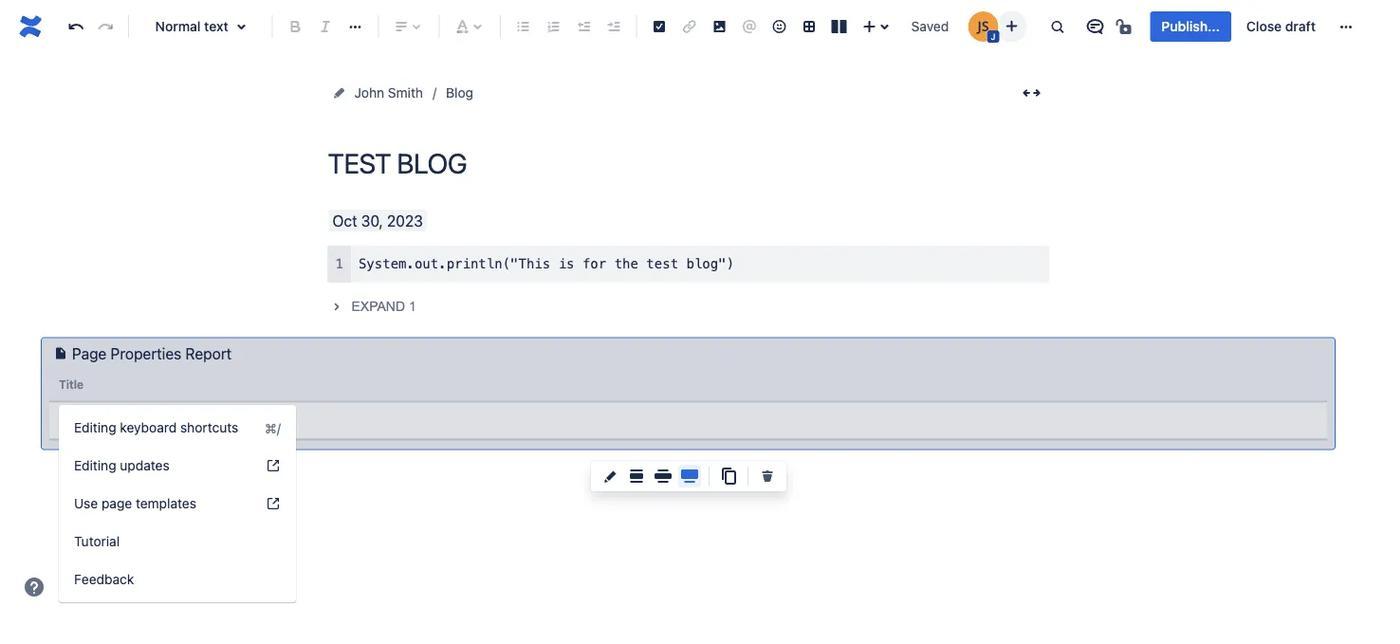 Task type: vqa. For each thing, say whether or not it's contained in the screenshot.
Star My Kanban Project 'icon'
no



Task type: locate. For each thing, give the bounding box(es) containing it.
editing
[[74, 420, 116, 435], [74, 458, 116, 473]]

john smith image
[[968, 11, 998, 42]]

use page templates
[[74, 496, 196, 511]]

tutorial
[[74, 534, 120, 549]]

italic ⌘i image
[[314, 15, 337, 38]]

2023
[[387, 212, 423, 230]]

0 vertical spatial editing
[[74, 420, 116, 435]]

is
[[558, 256, 574, 272]]

john
[[354, 85, 384, 101]]

page
[[72, 344, 107, 362]]

oct 30, 2023
[[333, 212, 423, 230]]

no
[[59, 412, 78, 430]]

normal text
[[155, 18, 228, 34]]

remove image
[[756, 465, 779, 488]]

help image inside use page templates link
[[266, 496, 281, 511]]

go full width image
[[678, 465, 701, 488]]

undo ⌘z image
[[64, 15, 87, 38]]

saved
[[911, 18, 949, 34]]

more formatting image
[[344, 15, 367, 38]]

editing for editing updates
[[74, 458, 116, 473]]

use page templates link
[[59, 485, 296, 523]]

mention image
[[738, 15, 761, 38]]

report
[[185, 344, 232, 362]]

john smith
[[354, 85, 423, 101]]

close
[[1246, 18, 1282, 34]]

normal text button
[[137, 6, 264, 47]]

page properties report image
[[49, 342, 72, 365]]

link image
[[678, 15, 701, 38]]

emoji image
[[768, 15, 791, 38]]

tutorial button
[[59, 523, 296, 561]]

publish...
[[1162, 18, 1220, 34]]

help image inside editing updates link
[[266, 458, 281, 473]]

make page full-width image
[[1020, 82, 1043, 104]]

no content found.
[[59, 412, 183, 430]]

editing updates
[[74, 458, 170, 473]]

table image
[[798, 15, 821, 38]]

move this blog image
[[332, 85, 347, 101]]

1 vertical spatial editing
[[74, 458, 116, 473]]

⌘/
[[265, 420, 281, 436]]

system.out.println("this
[[359, 256, 550, 272]]

smith
[[388, 85, 423, 101]]

blog
[[446, 85, 473, 101]]

Blog post title text field
[[328, 148, 1049, 179]]

editing keyboard shortcuts
[[74, 420, 238, 435]]

bold ⌘b image
[[284, 15, 307, 38]]

1 editing from the top
[[74, 420, 116, 435]]

confluence image
[[15, 11, 46, 42], [15, 11, 46, 42]]

2 vertical spatial help image
[[23, 576, 46, 599]]

editing up editing updates
[[74, 420, 116, 435]]

0 vertical spatial help image
[[266, 458, 281, 473]]

2 editing from the top
[[74, 458, 116, 473]]

bullet list ⌘⇧8 image
[[512, 15, 535, 38]]

outdent ⇧tab image
[[572, 15, 595, 38]]

30,
[[361, 212, 383, 230]]

expand content image
[[325, 295, 348, 318]]

action item image
[[648, 15, 671, 38]]

page
[[101, 496, 132, 511]]

help image for use page templates
[[266, 496, 281, 511]]

copy image
[[717, 465, 740, 488]]

editing for editing keyboard shortcuts
[[74, 420, 116, 435]]

keyboard
[[120, 420, 177, 435]]

updates
[[120, 458, 170, 473]]

1 vertical spatial help image
[[266, 496, 281, 511]]

page properties report
[[72, 344, 232, 362]]

use
[[74, 496, 98, 511]]

help image
[[266, 458, 281, 473], [266, 496, 281, 511], [23, 576, 46, 599]]

comment icon image
[[1084, 15, 1107, 38]]

test
[[646, 256, 678, 272]]

editing up use
[[74, 458, 116, 473]]



Task type: describe. For each thing, give the bounding box(es) containing it.
normal
[[155, 18, 201, 34]]

more image
[[1335, 15, 1358, 38]]

john smith link
[[354, 82, 423, 104]]

back to center image
[[625, 465, 648, 488]]

blog")
[[686, 256, 734, 272]]

properties
[[111, 344, 181, 362]]

find and replace image
[[1046, 15, 1069, 38]]

shortcuts
[[180, 420, 238, 435]]

text
[[204, 18, 228, 34]]

draft
[[1285, 18, 1316, 34]]

go wide image
[[652, 465, 675, 488]]

close draft
[[1246, 18, 1316, 34]]

layouts image
[[828, 15, 851, 38]]

publish... button
[[1150, 11, 1231, 42]]

blog link
[[446, 82, 473, 104]]

feedback button
[[59, 561, 296, 599]]

indent tab image
[[602, 15, 625, 38]]

no restrictions image
[[1114, 15, 1137, 38]]

edit image
[[599, 465, 621, 488]]

Give this expand a title... text field
[[348, 295, 1055, 318]]

system.out.println("this is for the test blog")
[[359, 256, 734, 272]]

oct
[[333, 212, 357, 230]]

Main content area, start typing to enter text. text field
[[42, 208, 1335, 449]]

the
[[614, 256, 638, 272]]

title
[[59, 378, 84, 391]]

invite to edit image
[[1000, 15, 1023, 37]]

editing updates link
[[59, 447, 296, 485]]

found.
[[139, 412, 183, 430]]

help image for editing updates
[[266, 458, 281, 473]]

numbered list ⌘⇧7 image
[[542, 15, 565, 38]]

content
[[82, 412, 135, 430]]

feedback
[[74, 572, 134, 587]]

redo ⌘⇧z image
[[94, 15, 117, 38]]

close draft button
[[1235, 11, 1327, 42]]

templates
[[136, 496, 196, 511]]

add image, video, or file image
[[708, 15, 731, 38]]

for
[[582, 256, 606, 272]]



